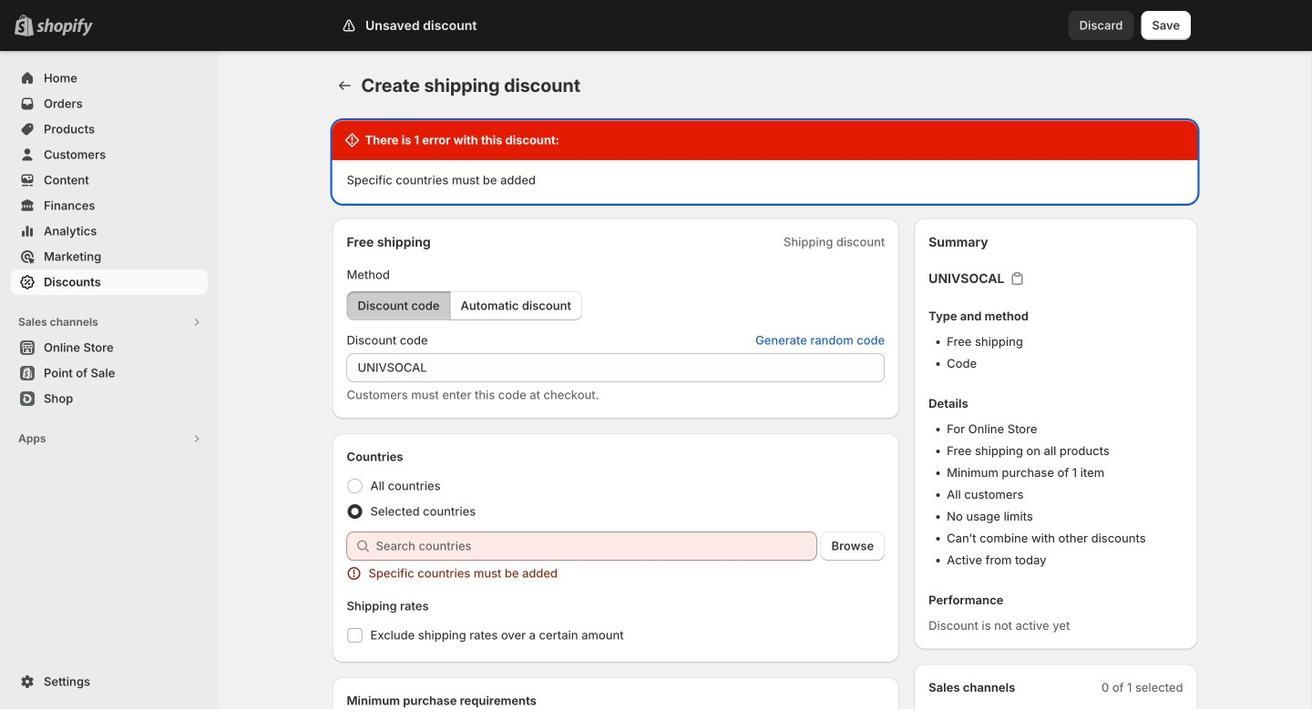 Task type: locate. For each thing, give the bounding box(es) containing it.
None text field
[[347, 354, 885, 383]]



Task type: describe. For each thing, give the bounding box(es) containing it.
shopify image
[[36, 18, 93, 36]]

Search countries text field
[[376, 532, 817, 561]]



Task type: vqa. For each thing, say whether or not it's contained in the screenshot.
0.00 text field
no



